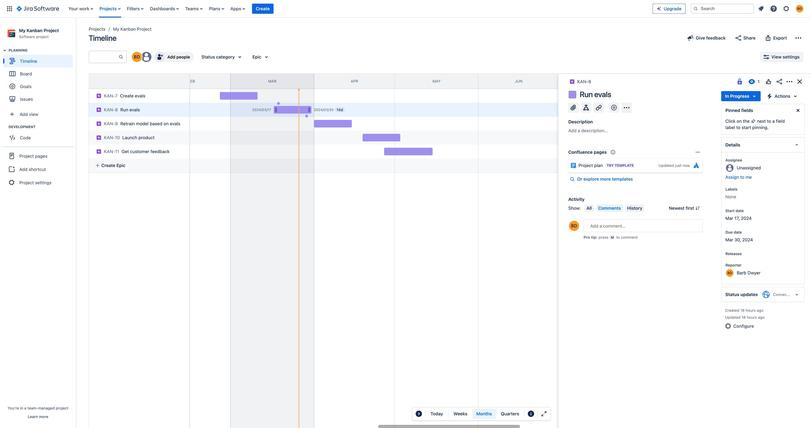 Task type: vqa. For each thing, say whether or not it's contained in the screenshot.
first heading from the top of the SIDEBAR element
yes



Task type: describe. For each thing, give the bounding box(es) containing it.
add app image
[[623, 104, 631, 112]]

3 epic image from the top
[[96, 135, 101, 140]]

close image
[[796, 78, 804, 86]]

development image
[[1, 123, 9, 131]]

sidebar element
[[0, 18, 76, 429]]

Search field
[[691, 4, 754, 14]]

1 column header from the left
[[69, 74, 153, 89]]

epic image inside timeline grid
[[96, 121, 101, 126]]

settings image
[[783, 5, 790, 13]]

export icon image
[[765, 34, 772, 42]]

2 epic image from the top
[[96, 107, 101, 113]]

4 column header from the left
[[807, 74, 811, 89]]

more information about barb dwyer image
[[726, 270, 734, 277]]

link goals image
[[610, 104, 618, 112]]

status updates element
[[722, 287, 805, 303]]

add a child issue image
[[583, 104, 590, 112]]

more image
[[696, 150, 701, 155]]

search image
[[693, 6, 699, 11]]

link issues, web pages, and more image
[[595, 104, 603, 112]]

details element
[[722, 138, 805, 153]]

2 column header from the left
[[559, 74, 643, 89]]

0 vertical spatial epic image
[[570, 79, 575, 84]]

attach image
[[570, 104, 577, 112]]



Task type: locate. For each thing, give the bounding box(es) containing it.
planning image
[[1, 47, 9, 54]]

1 vertical spatial heading
[[9, 125, 76, 130]]

goal image
[[10, 84, 15, 89]]

epic image
[[570, 79, 575, 84], [96, 121, 101, 126]]

row group
[[89, 74, 190, 89], [86, 89, 190, 173]]

1 epic image from the top
[[96, 93, 101, 99]]

Search timeline text field
[[89, 51, 119, 63]]

banner
[[0, 0, 811, 18]]

vote options: no one has voted for this issue yet. image
[[765, 78, 773, 86]]

list item
[[252, 0, 274, 18]]

heading for the development "icon"
[[9, 125, 76, 130]]

1 heading from the top
[[9, 48, 76, 53]]

actions image
[[786, 78, 794, 86]]

0 horizontal spatial list
[[65, 0, 653, 18]]

edit color, purple selected image
[[569, 91, 577, 99]]

labels pin to top. only you can see pinned fields. image
[[739, 187, 744, 192]]

sidebar navigation image
[[69, 25, 83, 38]]

timeline grid
[[69, 74, 811, 429]]

menu bar
[[584, 205, 646, 212]]

reporter pin to top. only you can see pinned fields. image
[[743, 263, 748, 268]]

None search field
[[691, 4, 754, 14]]

1 horizontal spatial epic image
[[570, 79, 575, 84]]

epic image
[[96, 93, 101, 99], [96, 107, 101, 113], [96, 135, 101, 140], [96, 149, 101, 154]]

due date pin to top. only you can see pinned fields. image
[[743, 230, 749, 235]]

copy link to issue image
[[590, 79, 595, 84]]

appswitcher icon image
[[6, 5, 13, 13]]

primary element
[[4, 0, 653, 18]]

info image
[[610, 149, 617, 156]]

list
[[65, 0, 653, 18], [756, 3, 808, 14]]

0 horizontal spatial epic image
[[96, 121, 101, 126]]

0 vertical spatial heading
[[9, 48, 76, 53]]

column header
[[69, 74, 153, 89], [559, 74, 643, 89], [643, 74, 726, 89], [807, 74, 811, 89]]

start date pin to top. only you can see pinned fields. image
[[750, 209, 755, 214]]

2 heading from the top
[[9, 125, 76, 130]]

group
[[3, 48, 76, 108], [3, 125, 76, 146], [3, 147, 74, 192], [450, 409, 523, 420]]

your profile and settings image
[[796, 5, 804, 13]]

1 vertical spatial epic image
[[96, 121, 101, 126]]

legend image
[[527, 411, 535, 418]]

jira software image
[[16, 5, 59, 13], [16, 5, 59, 13]]

1 horizontal spatial list
[[756, 3, 808, 14]]

help image
[[770, 5, 778, 13]]

row
[[89, 74, 190, 89], [86, 101, 190, 117], [86, 115, 190, 131], [86, 129, 190, 145], [86, 143, 190, 159]]

atlassian image
[[693, 162, 700, 170], [693, 162, 700, 170]]

hide message image
[[795, 107, 802, 114]]

3 column header from the left
[[643, 74, 726, 89]]

assignee pin to top. only you can see pinned fields. image
[[744, 158, 749, 163]]

add people image
[[156, 53, 164, 61]]

notifications image
[[757, 5, 765, 13]]

heading
[[9, 48, 76, 53], [9, 125, 76, 130]]

enter full screen image
[[540, 411, 548, 418]]

4 epic image from the top
[[96, 149, 101, 154]]

Add a comment… field
[[584, 220, 703, 233]]

heading for planning 'icon'
[[9, 48, 76, 53]]



